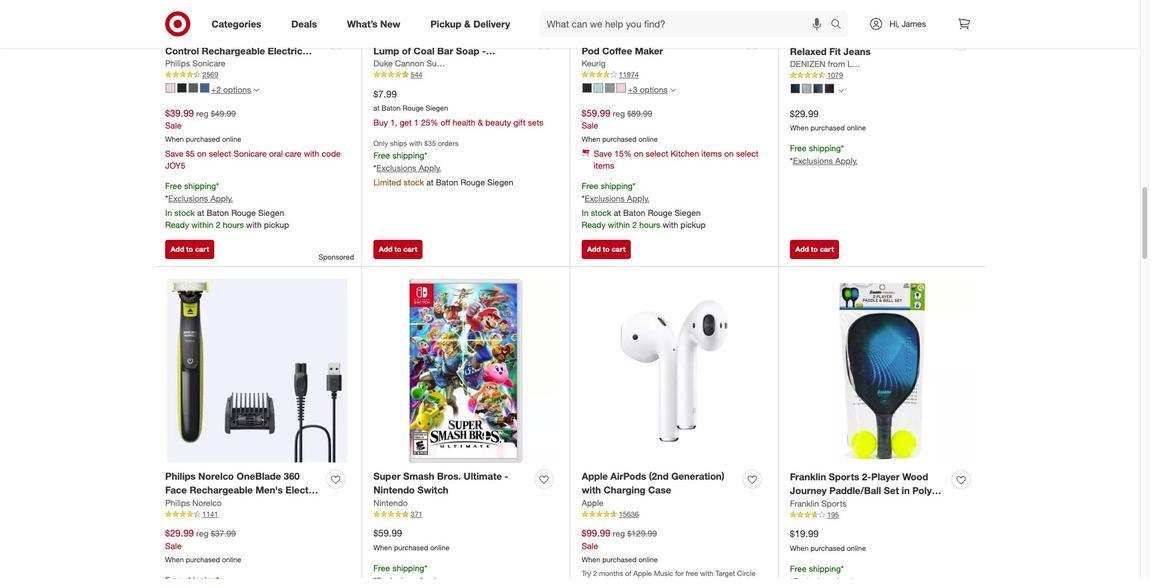 Task type: vqa. For each thing, say whether or not it's contained in the screenshot.
Classic Swivel Barrel Chair - WOVENBYRD 'image'
no



Task type: describe. For each thing, give the bounding box(es) containing it.
pickup & delivery
[[431, 18, 510, 30]]

all colors + 3 more colors element
[[670, 86, 676, 93]]

sale for $29.99
[[165, 541, 182, 551]]

purchased inside the $19.99 when purchased online
[[811, 544, 845, 553]]

1141 link
[[165, 510, 350, 520]]

add to cart button for $7.99
[[374, 240, 423, 260]]

25%
[[421, 117, 438, 128]]

cup
[[717, 31, 735, 43]]

save inside $39.99 reg $49.99 sale when purchased online save $5 on select sonicare oral care with code joy5
[[165, 149, 184, 159]]

fit
[[830, 45, 841, 57]]

exclusions down the 15%
[[585, 193, 625, 204]]

reg for $39.99
[[196, 108, 209, 118]]

add to cart button for $29.99
[[790, 240, 840, 260]]

2 horizontal spatial stock
[[591, 208, 612, 218]]

relaxed
[[790, 45, 827, 57]]

add to cart for $29.99
[[796, 245, 834, 254]]

- left 10oz
[[450, 58, 454, 70]]

electric inside philips sonicare 4100 plaque control rechargeable electric toothbrush
[[268, 45, 303, 57]]

philips norelco
[[165, 498, 222, 508]]

15636
[[619, 510, 639, 519]]

free shipping * * exclusions apply.
[[790, 143, 858, 166]]

371 link
[[374, 510, 558, 520]]

sonicare for philips sonicare 4100 plaque control rechargeable electric toothbrush
[[198, 31, 239, 43]]

siegen inside '$7.99 at baton rouge siegen buy 1, get 1 25% off health & beauty gift sets'
[[426, 104, 448, 113]]

purchased inside $59.99 reg $89.99 sale when purchased online
[[603, 135, 637, 144]]

marine image
[[814, 84, 823, 93]]

bergamot
[[374, 58, 419, 70]]

philips sonicare link
[[165, 58, 225, 70]]

when inside the '$29.99 when purchased online'
[[790, 124, 809, 133]]

franklin sports 2-player wood journey paddle/ball set in poly bag link
[[790, 471, 947, 511]]

save 15% on select kitchen items on select items
[[594, 149, 759, 171]]

What can we help you find? suggestions appear below search field
[[540, 11, 834, 37]]

duke cannon supply co.
[[374, 58, 468, 68]]

denizen
[[790, 59, 826, 69]]

charging
[[604, 485, 646, 496]]

360
[[284, 471, 300, 483]]

free inside only ships with $35 orders free shipping * * exclusions apply. limited stock at  baton rouge siegen
[[374, 150, 390, 161]]

apple airpods (2nd generation) with charging case link
[[582, 470, 738, 498]]

kitchen
[[671, 149, 699, 159]]

to for $39.99
[[186, 245, 193, 254]]

ultimate
[[464, 471, 502, 483]]

3 add to cart button from the left
[[582, 240, 631, 260]]

shipping down the 15%
[[601, 181, 633, 191]]

player
[[872, 471, 900, 483]]

$49.99
[[211, 108, 236, 118]]

scent
[[421, 58, 448, 70]]

online inside the '$29.99 when purchased online'
[[847, 124, 866, 133]]

cart for $7.99
[[404, 245, 418, 254]]

cannon for duke cannon supply co.
[[395, 58, 424, 68]]

trimmer
[[219, 498, 256, 510]]

2 free shipping * * exclusions apply. in stock at  baton rouge siegen ready within 2 hours with pickup from the left
[[582, 181, 706, 230]]

denizen from levi's link
[[790, 58, 869, 70]]

hi,
[[890, 19, 900, 29]]

pickup & delivery link
[[420, 11, 525, 37]]

mini
[[624, 31, 644, 43]]

duke for duke cannon supply co.
[[374, 58, 393, 68]]

sugar rose image
[[166, 83, 175, 93]]

keurig for keurig k-mini single-serve k-cup pod coffee maker
[[582, 31, 612, 43]]

of inside $99.99 reg $129.99 sale when purchased online try 2 months of apple music for free with target circle
[[625, 569, 632, 578]]

15636 link
[[582, 510, 766, 520]]

super smash bros. ultimate - nintendo switch
[[374, 471, 509, 496]]

categories link
[[201, 11, 276, 37]]

shipping down the $19.99 when purchased online
[[809, 564, 841, 574]]

1 free shipping * * exclusions apply. in stock at  baton rouge siegen ready within 2 hours with pickup from the left
[[165, 181, 289, 230]]

3 to from the left
[[603, 245, 610, 254]]

supply for duke cannon supply co. big lump of coal bar soap - bergamot scent - 10oz
[[438, 31, 469, 43]]

free shipping * for $59.99
[[374, 563, 427, 574]]

care
[[285, 149, 302, 159]]

shipping down joy5
[[184, 181, 216, 191]]

keurig for keurig
[[582, 58, 606, 68]]

electric inside philips norelco oneblade 360 face rechargeable men's electric shaver and trimmer - qp2724/70
[[286, 485, 320, 496]]

denizen from levi's
[[790, 59, 869, 69]]

case
[[648, 485, 672, 496]]

4100
[[241, 31, 263, 43]]

jeans
[[844, 45, 871, 57]]

3 on from the left
[[725, 149, 734, 159]]

sets
[[528, 117, 544, 128]]

code
[[322, 149, 341, 159]]

baton inside only ships with $35 orders free shipping * * exclusions apply. limited stock at  baton rouge siegen
[[436, 177, 458, 187]]

pickup for exclusions apply. button under joy5
[[264, 220, 289, 230]]

+2 options button
[[160, 80, 264, 99]]

maker
[[635, 45, 663, 57]]

paddle/ball
[[830, 485, 882, 497]]

2 on from the left
[[634, 149, 644, 159]]

on inside $39.99 reg $49.99 sale when purchased online save $5 on select sonicare oral care with code joy5
[[197, 149, 207, 159]]

11974 link
[[582, 70, 766, 80]]

sports for franklin sports 2-player wood journey paddle/ball set in poly bag
[[829, 471, 860, 483]]

what's new
[[347, 18, 401, 30]]

sponsored
[[319, 253, 354, 262]]

rechargeable for sonicare
[[202, 45, 265, 57]]

$99.99 reg $129.99 sale when purchased online try 2 months of apple music for free with target circle
[[582, 528, 756, 578]]

cannon for duke cannon supply co. big lump of coal bar soap - bergamot scent - 10oz
[[400, 31, 435, 43]]

search
[[826, 19, 855, 31]]

online inside $59.99 reg $89.99 sale when purchased online
[[639, 135, 658, 144]]

purchased inside the '$29.99 when purchased online'
[[811, 124, 845, 133]]

ships
[[390, 139, 407, 148]]

duke for duke cannon supply co. big lump of coal bar soap - bergamot scent - 10oz
[[374, 31, 397, 43]]

beauty
[[486, 117, 511, 128]]

apple airpods (2nd generation) with charging case
[[582, 471, 725, 496]]

+2 options
[[211, 84, 251, 94]]

supply for duke cannon supply co.
[[427, 58, 453, 68]]

within for exclusions apply. button underneath the 15%
[[608, 220, 630, 230]]

lump
[[374, 45, 399, 57]]

off
[[441, 117, 450, 128]]

azure blue image
[[200, 83, 210, 93]]

1079 link
[[790, 70, 975, 81]]

2 ready from the left
[[582, 220, 606, 230]]

all colors + 3 more colors image
[[670, 87, 676, 93]]

deals
[[291, 18, 317, 30]]

only ships with $35 orders free shipping * * exclusions apply. limited stock at  baton rouge siegen
[[374, 139, 514, 187]]

levi's
[[848, 59, 869, 69]]

levi's®
[[862, 32, 891, 44]]

at inside '$7.99 at baton rouge siegen buy 1, get 1 25% off health & beauty gift sets'
[[374, 104, 380, 113]]

3 add from the left
[[587, 245, 601, 254]]

when inside $59.99 when purchased online
[[374, 544, 392, 553]]

franklin sports 2-player wood journey paddle/ball set in poly bag
[[790, 471, 932, 511]]

2569
[[202, 70, 218, 79]]

forest green image
[[189, 83, 198, 93]]

rouge inside only ships with $35 orders free shipping * * exclusions apply. limited stock at  baton rouge siegen
[[461, 177, 485, 187]]

11974
[[619, 70, 639, 79]]

apple inside $99.99 reg $129.99 sale when purchased online try 2 months of apple music for free with target circle
[[634, 569, 652, 578]]

shipping inside free shipping * * exclusions apply.
[[809, 143, 841, 153]]

stock inside only ships with $35 orders free shipping * * exclusions apply. limited stock at  baton rouge siegen
[[404, 177, 424, 187]]

denim blue image
[[802, 84, 812, 93]]

pod
[[582, 45, 600, 57]]

philips norelco oneblade 360 face rechargeable men's electric shaver and trimmer - qp2724/70
[[165, 471, 320, 510]]

toothbrush
[[165, 58, 217, 70]]

online inside the $19.99 when purchased online
[[847, 544, 866, 553]]

franklin sports link
[[790, 498, 847, 510]]

purchased inside $39.99 reg $49.99 sale when purchased online save $5 on select sonicare oral care with code joy5
[[186, 135, 220, 144]]

exclusions inside only ships with $35 orders free shipping * * exclusions apply. limited stock at  baton rouge siegen
[[377, 163, 417, 173]]

2 hours from the left
[[640, 220, 661, 230]]

apply. inside only ships with $35 orders free shipping * * exclusions apply. limited stock at  baton rouge siegen
[[419, 163, 441, 173]]

free inside free shipping * * exclusions apply.
[[790, 143, 807, 153]]

& inside '$7.99 at baton rouge siegen buy 1, get 1 25% off health & beauty gift sets'
[[478, 117, 483, 128]]

joy5
[[165, 161, 186, 171]]

limited
[[374, 177, 401, 187]]

rouge inside '$7.99 at baton rouge siegen buy 1, get 1 25% off health & beauty gift sets'
[[403, 104, 424, 113]]

keurig link
[[582, 58, 606, 70]]

$39.99
[[165, 107, 194, 119]]

195
[[827, 511, 839, 520]]

reg for $29.99
[[196, 529, 209, 539]]

face
[[165, 485, 187, 496]]

coal
[[414, 45, 435, 57]]

philips for philips sonicare
[[165, 58, 190, 68]]

$29.99 for when
[[790, 107, 819, 119]]

at inside only ships with $35 orders free shipping * * exclusions apply. limited stock at  baton rouge siegen
[[427, 177, 434, 187]]

to for $7.99
[[395, 245, 402, 254]]

pickup for exclusions apply. button underneath the 15%
[[681, 220, 706, 230]]

sale for $39.99
[[165, 121, 182, 131]]

to for $29.99
[[811, 245, 818, 254]]

exclusions apply. button down the '$29.99 when purchased online'
[[793, 155, 858, 167]]

try
[[582, 569, 591, 578]]

with inside apple airpods (2nd generation) with charging case
[[582, 485, 601, 496]]

philips norelco link
[[165, 498, 222, 510]]

james
[[902, 19, 927, 29]]

men's inside denizen® from levi's® men's 285™ relaxed fit jeans
[[894, 32, 921, 44]]



Task type: locate. For each thing, give the bounding box(es) containing it.
when up try at right
[[582, 556, 601, 565]]

philips sonicare 4100 plaque control rechargeable electric toothbrush image
[[165, 0, 350, 23], [165, 0, 350, 23]]

1 pickup from the left
[[264, 220, 289, 230]]

options for $59.99
[[640, 84, 668, 94]]

health
[[453, 117, 476, 128]]

1 horizontal spatial options
[[640, 84, 668, 94]]

supply inside duke cannon supply co. big lump of coal bar soap - bergamot scent - 10oz
[[438, 31, 469, 43]]

$29.99 when purchased online
[[790, 107, 866, 133]]

0 vertical spatial nintendo
[[374, 485, 415, 496]]

on right $5
[[197, 149, 207, 159]]

sonicare inside philips sonicare 4100 plaque control rechargeable electric toothbrush
[[198, 31, 239, 43]]

3 select from the left
[[736, 149, 759, 159]]

keurig inside keurig k-mini single-serve k-cup pod coffee maker
[[582, 31, 612, 43]]

franklin sports 2-player wood journey paddle/ball set in poly bag image
[[790, 279, 975, 464], [790, 279, 975, 464]]

1 vertical spatial men's
[[256, 485, 283, 496]]

within for exclusions apply. button under joy5
[[191, 220, 213, 230]]

$59.99 down the oasis icon
[[582, 107, 611, 119]]

1 vertical spatial $29.99
[[165, 528, 194, 540]]

men's inside philips norelco oneblade 360 face rechargeable men's electric shaver and trimmer - qp2724/70
[[256, 485, 283, 496]]

1 vertical spatial franklin
[[790, 499, 819, 509]]

franklin down "journey"
[[790, 499, 819, 509]]

0 vertical spatial from
[[839, 32, 860, 44]]

- right soap
[[482, 45, 486, 57]]

men's down hi, james at the right top of the page
[[894, 32, 921, 44]]

&
[[464, 18, 471, 30], [478, 117, 483, 128]]

0 vertical spatial apple
[[582, 471, 608, 483]]

black image
[[177, 83, 187, 93], [583, 83, 592, 93]]

1 horizontal spatial within
[[608, 220, 630, 230]]

$59.99 reg $89.99 sale when purchased online
[[582, 107, 658, 144]]

oasis image
[[594, 83, 603, 93]]

co. up 544 link at top
[[455, 58, 468, 68]]

1 k- from the left
[[615, 31, 624, 43]]

purchased down $37.99 at the left bottom of page
[[186, 556, 220, 565]]

reg for $59.99
[[613, 108, 625, 118]]

with
[[409, 139, 423, 148], [304, 149, 319, 159], [246, 220, 262, 230], [663, 220, 678, 230], [582, 485, 601, 496], [700, 569, 714, 578]]

reg
[[196, 108, 209, 118], [613, 108, 625, 118], [196, 529, 209, 539], [613, 529, 625, 539]]

$59.99 for when
[[374, 528, 402, 540]]

$19.99 when purchased online
[[790, 528, 866, 553]]

cannon inside duke cannon supply co. big lump of coal bar soap - bergamot scent - 10oz
[[400, 31, 435, 43]]

online inside $39.99 reg $49.99 sale when purchased online save $5 on select sonicare oral care with code joy5
[[222, 135, 241, 144]]

denizen® from levi's® men's 285™ relaxed fit jeans
[[790, 32, 946, 57]]

what's
[[347, 18, 378, 30]]

co. for duke cannon supply co. big lump of coal bar soap - bergamot scent - 10oz
[[471, 31, 487, 43]]

$129.99
[[628, 529, 657, 539]]

reg left the $89.99
[[613, 108, 625, 118]]

1 vertical spatial cannon
[[395, 58, 424, 68]]

free shipping * for $19.99
[[790, 564, 844, 574]]

1 horizontal spatial &
[[478, 117, 483, 128]]

add for $7.99
[[379, 245, 393, 254]]

sale down the $39.99
[[165, 121, 182, 131]]

rechargeable inside philips sonicare 4100 plaque control rechargeable electric toothbrush
[[202, 45, 265, 57]]

2569 link
[[165, 70, 350, 80]]

add for $39.99
[[171, 245, 184, 254]]

siegen inside only ships with $35 orders free shipping * * exclusions apply. limited stock at  baton rouge siegen
[[487, 177, 514, 187]]

circle
[[737, 569, 756, 578]]

0 vertical spatial men's
[[894, 32, 921, 44]]

in
[[902, 485, 910, 497]]

philips sonicare 4100 plaque control rechargeable electric toothbrush link
[[165, 30, 322, 70]]

all colors + 2 more colors element
[[254, 86, 259, 93]]

0 horizontal spatial co.
[[455, 58, 468, 68]]

shipping inside only ships with $35 orders free shipping * * exclusions apply. limited stock at  baton rouge siegen
[[393, 150, 425, 161]]

sonicare down categories
[[198, 31, 239, 43]]

4 philips from the top
[[165, 498, 190, 508]]

4 add to cart from the left
[[796, 245, 834, 254]]

& right health
[[478, 117, 483, 128]]

shipping down $59.99 when purchased online at the left bottom of page
[[393, 563, 425, 574]]

franklin for franklin sports
[[790, 499, 819, 509]]

1 horizontal spatial $59.99
[[582, 107, 611, 119]]

reg left $49.99
[[196, 108, 209, 118]]

add
[[171, 245, 184, 254], [379, 245, 393, 254], [587, 245, 601, 254], [796, 245, 809, 254]]

reg inside $39.99 reg $49.99 sale when purchased online save $5 on select sonicare oral care with code joy5
[[196, 108, 209, 118]]

what's new link
[[337, 11, 416, 37]]

0 vertical spatial rechargeable
[[202, 45, 265, 57]]

when inside the $19.99 when purchased online
[[790, 544, 809, 553]]

franklin
[[790, 471, 826, 483], [790, 499, 819, 509]]

0 horizontal spatial in
[[165, 208, 172, 218]]

philips up control
[[165, 31, 196, 43]]

1079
[[827, 71, 843, 80]]

bar
[[437, 45, 453, 57]]

1 to from the left
[[186, 245, 193, 254]]

dusty rose image
[[617, 83, 626, 93]]

with inside $39.99 reg $49.99 sale when purchased online save $5 on select sonicare oral care with code joy5
[[304, 149, 319, 159]]

1 vertical spatial items
[[594, 161, 614, 171]]

1 horizontal spatial select
[[646, 149, 669, 159]]

1 horizontal spatial co.
[[471, 31, 487, 43]]

1 horizontal spatial free shipping * * exclusions apply. in stock at  baton rouge siegen ready within 2 hours with pickup
[[582, 181, 706, 230]]

exclusions down the '$29.99 when purchased online'
[[793, 156, 833, 166]]

at
[[374, 104, 380, 113], [427, 177, 434, 187], [197, 208, 204, 218], [614, 208, 621, 218]]

super
[[374, 471, 401, 483]]

rechargeable inside philips norelco oneblade 360 face rechargeable men's electric shaver and trimmer - qp2724/70
[[190, 485, 253, 496]]

reg down 15636
[[613, 529, 625, 539]]

sonicare for philips sonicare
[[192, 58, 225, 68]]

2 keurig from the top
[[582, 58, 606, 68]]

apple inside apple airpods (2nd generation) with charging case
[[582, 471, 608, 483]]

0 vertical spatial keurig
[[582, 31, 612, 43]]

1 hours from the left
[[223, 220, 244, 230]]

2 inside $99.99 reg $129.99 sale when purchased online try 2 months of apple music for free with target circle
[[593, 569, 597, 578]]

add to cart button for $39.99
[[165, 240, 215, 260]]

rechargeable for norelco
[[190, 485, 253, 496]]

1 horizontal spatial ready
[[582, 220, 606, 230]]

0 horizontal spatial options
[[223, 84, 251, 94]]

1 vertical spatial electric
[[286, 485, 320, 496]]

from for denizen®
[[839, 32, 860, 44]]

apple for apple airpods (2nd generation) with charging case
[[582, 471, 608, 483]]

0 horizontal spatial &
[[464, 18, 471, 30]]

$59.99 for reg
[[582, 107, 611, 119]]

generation)
[[672, 471, 725, 483]]

- inside super smash bros. ultimate - nintendo switch
[[505, 471, 509, 483]]

of inside duke cannon supply co. big lump of coal bar soap - bergamot scent - 10oz
[[402, 45, 411, 57]]

oneblade
[[237, 471, 281, 483]]

when inside $29.99 reg $37.99 sale when purchased online
[[165, 556, 184, 565]]

from up 1079
[[828, 59, 845, 69]]

purchased inside $59.99 when purchased online
[[394, 544, 428, 553]]

1 add to cart button from the left
[[165, 240, 215, 260]]

co. inside duke cannon supply co. big lump of coal bar soap - bergamot scent - 10oz
[[471, 31, 487, 43]]

online inside $99.99 reg $129.99 sale when purchased online try 2 months of apple music for free with target circle
[[639, 556, 658, 565]]

soap
[[456, 45, 480, 57]]

1 franklin from the top
[[790, 471, 826, 483]]

apple up $99.99
[[582, 498, 604, 508]]

1 horizontal spatial items
[[702, 149, 722, 159]]

franklin inside the franklin sports 2-player wood journey paddle/ball set in poly bag
[[790, 471, 826, 483]]

1,
[[391, 117, 398, 128]]

cart
[[195, 245, 209, 254], [404, 245, 418, 254], [612, 245, 626, 254], [820, 245, 834, 254]]

coffee
[[602, 45, 632, 57]]

sports
[[829, 471, 860, 483], [822, 499, 847, 509]]

1 philips from the top
[[165, 31, 196, 43]]

sale down shaver
[[165, 541, 182, 551]]

nintendo link
[[374, 498, 408, 510]]

1 in from the left
[[165, 208, 172, 218]]

purchased up free shipping * * exclusions apply.
[[811, 124, 845, 133]]

all colors image
[[839, 88, 844, 93]]

1 horizontal spatial stock
[[404, 177, 424, 187]]

1 vertical spatial co.
[[455, 58, 468, 68]]

k- right the serve
[[707, 31, 717, 43]]

1 select from the left
[[209, 149, 231, 159]]

1 add from the left
[[171, 245, 184, 254]]

when up joy5
[[165, 135, 184, 144]]

options left all colors + 2 more colors element
[[223, 84, 251, 94]]

1 add to cart from the left
[[171, 245, 209, 254]]

1 duke from the top
[[374, 31, 397, 43]]

baton inside '$7.99 at baton rouge siegen buy 1, get 1 25% off health & beauty gift sets'
[[382, 104, 401, 113]]

2 options from the left
[[640, 84, 668, 94]]

online inside $59.99 when purchased online
[[430, 544, 450, 553]]

black image left the oasis icon
[[583, 83, 592, 93]]

keurig up pod
[[582, 31, 612, 43]]

when down the oasis icon
[[582, 135, 601, 144]]

from down search
[[839, 32, 860, 44]]

sale inside $39.99 reg $49.99 sale when purchased online save $5 on select sonicare oral care with code joy5
[[165, 121, 182, 131]]

0 vertical spatial duke
[[374, 31, 397, 43]]

free shipping * down the $19.99 when purchased online
[[790, 564, 844, 574]]

denizen® from levi's® men's 285™ relaxed fit jeans image
[[790, 0, 975, 24], [790, 0, 975, 24]]

duke up lump
[[374, 31, 397, 43]]

when down "nintendo" link
[[374, 544, 392, 553]]

2 add to cart button from the left
[[374, 240, 423, 260]]

4 add from the left
[[796, 245, 809, 254]]

sale down the oasis icon
[[582, 121, 598, 131]]

$59.99 inside $59.99 when purchased online
[[374, 528, 402, 540]]

0 horizontal spatial ready
[[165, 220, 189, 230]]

0 horizontal spatial k-
[[615, 31, 624, 43]]

0 horizontal spatial on
[[197, 149, 207, 159]]

1 options from the left
[[223, 84, 251, 94]]

1 horizontal spatial pickup
[[681, 220, 706, 230]]

1 horizontal spatial hours
[[640, 220, 661, 230]]

1 vertical spatial nintendo
[[374, 498, 408, 508]]

purchased up $5
[[186, 135, 220, 144]]

for
[[675, 569, 684, 578]]

2 save from the left
[[594, 149, 612, 159]]

exclusions down joy5
[[168, 193, 208, 204]]

reg inside $29.99 reg $37.99 sale when purchased online
[[196, 529, 209, 539]]

from inside denizen® from levi's® men's 285™ relaxed fit jeans
[[839, 32, 860, 44]]

1 vertical spatial keurig
[[582, 58, 606, 68]]

duke cannon supply co. big lump of coal bar soap - bergamot scent - 10oz
[[374, 31, 504, 70]]

exclusions up limited
[[377, 163, 417, 173]]

k- up coffee
[[615, 31, 624, 43]]

keurig down pod
[[582, 58, 606, 68]]

siegen
[[426, 104, 448, 113], [487, 177, 514, 187], [258, 208, 284, 218], [675, 208, 701, 218]]

2 horizontal spatial 2
[[633, 220, 637, 230]]

purchased inside $99.99 reg $129.99 sale when purchased online try 2 months of apple music for free with target circle
[[603, 556, 637, 565]]

2 horizontal spatial select
[[736, 149, 759, 159]]

cannon
[[400, 31, 435, 43], [395, 58, 424, 68]]

items
[[702, 149, 722, 159], [594, 161, 614, 171]]

philips for philips norelco oneblade 360 face rechargeable men's electric shaver and trimmer - qp2724/70
[[165, 471, 196, 483]]

online down $37.99 at the left bottom of page
[[222, 556, 241, 565]]

0 vertical spatial sonicare
[[198, 31, 239, 43]]

3 cart from the left
[[612, 245, 626, 254]]

1 horizontal spatial men's
[[894, 32, 921, 44]]

exclusions
[[793, 156, 833, 166], [377, 163, 417, 173], [168, 193, 208, 204], [585, 193, 625, 204]]

philips for philips norelco
[[165, 498, 190, 508]]

0 horizontal spatial $29.99
[[165, 528, 194, 540]]

4 add to cart button from the left
[[790, 240, 840, 260]]

1 horizontal spatial of
[[625, 569, 632, 578]]

when inside $99.99 reg $129.99 sale when purchased online try 2 months of apple music for free with target circle
[[582, 556, 601, 565]]

3 philips from the top
[[165, 471, 196, 483]]

purchased up months
[[603, 556, 637, 565]]

cannon up "544"
[[395, 58, 424, 68]]

rechargeable down the 4100
[[202, 45, 265, 57]]

0 vertical spatial $59.99
[[582, 107, 611, 119]]

apple link
[[582, 498, 604, 510]]

1 vertical spatial rechargeable
[[190, 485, 253, 496]]

0 horizontal spatial men's
[[256, 485, 283, 496]]

from for denizen
[[828, 59, 845, 69]]

control
[[165, 45, 199, 57]]

0 vertical spatial &
[[464, 18, 471, 30]]

0 horizontal spatial save
[[165, 149, 184, 159]]

0 vertical spatial electric
[[268, 45, 303, 57]]

sale down $99.99
[[582, 541, 598, 551]]

save left the 15%
[[594, 149, 612, 159]]

norelco inside philips norelco oneblade 360 face rechargeable men's electric shaver and trimmer - qp2724/70
[[198, 471, 234, 483]]

nintendo down super
[[374, 498, 408, 508]]

1 horizontal spatial free shipping *
[[790, 564, 844, 574]]

plaque
[[265, 31, 297, 43]]

$59.99 down "nintendo" link
[[374, 528, 402, 540]]

exclusions apply. button down joy5
[[168, 193, 233, 205]]

2 philips from the top
[[165, 58, 190, 68]]

philips inside philips norelco oneblade 360 face rechargeable men's electric shaver and trimmer - qp2724/70
[[165, 471, 196, 483]]

airpods
[[611, 471, 646, 483]]

$29.99 reg $37.99 sale when purchased online
[[165, 528, 241, 565]]

items right kitchen
[[702, 149, 722, 159]]

1 ready from the left
[[165, 220, 189, 230]]

0 horizontal spatial within
[[191, 220, 213, 230]]

all colors + 2 more colors image
[[254, 87, 259, 93]]

set
[[884, 485, 899, 497]]

$29.99 down denim blue icon
[[790, 107, 819, 119]]

sports inside the franklin sports 2-player wood journey paddle/ball set in poly bag
[[829, 471, 860, 483]]

$59.99 inside $59.99 reg $89.99 sale when purchased online
[[582, 107, 611, 119]]

sale inside $99.99 reg $129.99 sale when purchased online try 2 months of apple music for free with target circle
[[582, 541, 598, 551]]

all colors element
[[839, 87, 844, 94]]

franklin for franklin sports 2-player wood journey paddle/ball set in poly bag
[[790, 471, 826, 483]]

norelco up the 1141
[[192, 498, 222, 508]]

sale for $99.99
[[582, 541, 598, 551]]

sale inside $29.99 reg $37.99 sale when purchased online
[[165, 541, 182, 551]]

free shipping * down $59.99 when purchased online at the left bottom of page
[[374, 563, 427, 574]]

0 vertical spatial franklin
[[790, 471, 826, 483]]

online inside $29.99 reg $37.99 sale when purchased online
[[222, 556, 241, 565]]

sale inside $59.99 reg $89.99 sale when purchased online
[[582, 121, 598, 131]]

norelco for philips norelco oneblade 360 face rechargeable men's electric shaver and trimmer - qp2724/70
[[198, 471, 234, 483]]

1 horizontal spatial black image
[[583, 83, 592, 93]]

1 cart from the left
[[195, 245, 209, 254]]

philips down 'face'
[[165, 498, 190, 508]]

only
[[374, 139, 388, 148]]

exclusions apply. button down the 15%
[[585, 193, 650, 205]]

1 vertical spatial from
[[828, 59, 845, 69]]

blue tint image
[[791, 84, 800, 93]]

options left all colors + 3 more colors element
[[640, 84, 668, 94]]

purchased inside $29.99 reg $37.99 sale when purchased online
[[186, 556, 220, 565]]

options for $39.99
[[223, 84, 251, 94]]

super smash bros. ultimate - nintendo switch image
[[374, 279, 558, 463], [374, 279, 558, 463]]

0 horizontal spatial 2
[[216, 220, 220, 230]]

2 add from the left
[[379, 245, 393, 254]]

franklin up "journey"
[[790, 471, 826, 483]]

super smash bros. ultimate - nintendo switch link
[[374, 470, 530, 498]]

select
[[209, 149, 231, 159], [646, 149, 669, 159], [736, 149, 759, 159]]

hours
[[223, 220, 244, 230], [640, 220, 661, 230]]

+3 options
[[628, 84, 668, 94]]

men's down 'oneblade'
[[256, 485, 283, 496]]

philips sonicare 4100 plaque control rechargeable electric toothbrush
[[165, 31, 303, 70]]

reg inside $59.99 reg $89.99 sale when purchased online
[[613, 108, 625, 118]]

1 vertical spatial of
[[625, 569, 632, 578]]

2 within from the left
[[608, 220, 630, 230]]

$29.99 inside the '$29.99 when purchased online'
[[790, 107, 819, 119]]

0 horizontal spatial $59.99
[[374, 528, 402, 540]]

2 k- from the left
[[707, 31, 717, 43]]

on right kitchen
[[725, 149, 734, 159]]

2 to from the left
[[395, 245, 402, 254]]

co. for duke cannon supply co.
[[455, 58, 468, 68]]

with inside $99.99 reg $129.99 sale when purchased online try 2 months of apple music for free with target circle
[[700, 569, 714, 578]]

electric down 360
[[286, 485, 320, 496]]

2 add to cart from the left
[[379, 245, 418, 254]]

- right trimmer
[[259, 498, 263, 510]]

1 within from the left
[[191, 220, 213, 230]]

- inside philips norelco oneblade 360 face rechargeable men's electric shaver and trimmer - qp2724/70
[[259, 498, 263, 510]]

0 horizontal spatial items
[[594, 161, 614, 171]]

reg down the 1141
[[196, 529, 209, 539]]

1 vertical spatial duke
[[374, 58, 393, 68]]

10oz
[[457, 58, 478, 70]]

2 duke from the top
[[374, 58, 393, 68]]

when inside $59.99 reg $89.99 sale when purchased online
[[582, 135, 601, 144]]

reg inside $99.99 reg $129.99 sale when purchased online try 2 months of apple music for free with target circle
[[613, 529, 625, 539]]

1 horizontal spatial in
[[582, 208, 589, 218]]

cart for $39.99
[[195, 245, 209, 254]]

0 vertical spatial co.
[[471, 31, 487, 43]]

norelco for philips norelco
[[192, 498, 222, 508]]

1 horizontal spatial $29.99
[[790, 107, 819, 119]]

$7.99
[[374, 88, 397, 100]]

shaver
[[165, 498, 197, 510]]

0 vertical spatial items
[[702, 149, 722, 159]]

$89.99
[[628, 108, 653, 118]]

0 horizontal spatial select
[[209, 149, 231, 159]]

$59.99
[[582, 107, 611, 119], [374, 528, 402, 540]]

duke cannon supply co. big lump of coal bar soap - bergamot scent - 10oz link
[[374, 30, 530, 70]]

apple for apple
[[582, 498, 604, 508]]

sale for $59.99
[[582, 121, 598, 131]]

0 horizontal spatial of
[[402, 45, 411, 57]]

- right ultimate
[[505, 471, 509, 483]]

online down the $89.99
[[639, 135, 658, 144]]

0 vertical spatial $29.99
[[790, 107, 819, 119]]

purchased down $19.99
[[811, 544, 845, 553]]

cart for $29.99
[[820, 245, 834, 254]]

$29.99 inside $29.99 reg $37.99 sale when purchased online
[[165, 528, 194, 540]]

apple up apple "link"
[[582, 471, 608, 483]]

raven image
[[825, 84, 835, 93]]

0 horizontal spatial hours
[[223, 220, 244, 230]]

online up free shipping * * exclusions apply.
[[847, 124, 866, 133]]

0 horizontal spatial free shipping *
[[374, 563, 427, 574]]

1 horizontal spatial k-
[[707, 31, 717, 43]]

2 in from the left
[[582, 208, 589, 218]]

philips
[[165, 31, 196, 43], [165, 58, 190, 68], [165, 471, 196, 483], [165, 498, 190, 508]]

0 horizontal spatial stock
[[174, 208, 195, 218]]

philips for philips sonicare 4100 plaque control rechargeable electric toothbrush
[[165, 31, 196, 43]]

0 horizontal spatial free shipping * * exclusions apply. in stock at  baton rouge siegen ready within 2 hours with pickup
[[165, 181, 289, 230]]

duke inside duke cannon supply co. big lump of coal bar soap - bergamot scent - 10oz
[[374, 31, 397, 43]]

$19.99
[[790, 528, 819, 540]]

black image left forest green image at the top
[[177, 83, 187, 93]]

when inside $39.99 reg $49.99 sale when purchased online save $5 on select sonicare oral care with code joy5
[[165, 135, 184, 144]]

of up bergamot
[[402, 45, 411, 57]]

4 cart from the left
[[820, 245, 834, 254]]

items down $59.99 reg $89.99 sale when purchased online
[[594, 161, 614, 171]]

gray image
[[605, 83, 615, 93]]

sonicare inside $39.99 reg $49.99 sale when purchased online save $5 on select sonicare oral care with code joy5
[[234, 149, 267, 159]]

smash
[[403, 471, 435, 483]]

duke cannon supply co. link
[[374, 58, 468, 70]]

add for $29.99
[[796, 245, 809, 254]]

keurig k-mini single-serve k-cup pod coffee maker
[[582, 31, 735, 57]]

from
[[839, 32, 860, 44], [828, 59, 845, 69]]

& right 'pickup'
[[464, 18, 471, 30]]

0 vertical spatial cannon
[[400, 31, 435, 43]]

k-
[[615, 31, 624, 43], [707, 31, 717, 43]]

$29.99 down shaver
[[165, 528, 194, 540]]

sonicare up 2569
[[192, 58, 225, 68]]

0 horizontal spatial black image
[[177, 83, 187, 93]]

2 pickup from the left
[[681, 220, 706, 230]]

add to cart
[[171, 245, 209, 254], [379, 245, 418, 254], [587, 245, 626, 254], [796, 245, 834, 254]]

purchased
[[811, 124, 845, 133], [186, 135, 220, 144], [603, 135, 637, 144], [394, 544, 428, 553], [811, 544, 845, 553], [186, 556, 220, 565], [603, 556, 637, 565]]

exclusions inside free shipping * * exclusions apply.
[[793, 156, 833, 166]]

2 select from the left
[[646, 149, 669, 159]]

2 cart from the left
[[404, 245, 418, 254]]

duke cannon supply co. big lump of coal bar soap - bergamot scent - 10oz image
[[374, 0, 558, 23], [374, 0, 558, 23]]

on right the 15%
[[634, 149, 644, 159]]

nintendo up "nintendo" link
[[374, 485, 415, 496]]

pickup
[[431, 18, 462, 30]]

1 nintendo from the top
[[374, 485, 415, 496]]

philips up 'face'
[[165, 471, 196, 483]]

with inside only ships with $35 orders free shipping * * exclusions apply. limited stock at  baton rouge siegen
[[409, 139, 423, 148]]

2 horizontal spatial on
[[725, 149, 734, 159]]

philips norelco oneblade 360 face rechargeable men's electric shaver and trimmer - qp2724/70 image
[[165, 279, 350, 463], [165, 279, 350, 463]]

of right months
[[625, 569, 632, 578]]

1 keurig from the top
[[582, 31, 612, 43]]

save up joy5
[[165, 149, 184, 159]]

1 vertical spatial sports
[[822, 499, 847, 509]]

+2
[[211, 84, 221, 94]]

apple airpods (2nd generation) with charging case image
[[582, 279, 766, 463], [582, 279, 766, 463]]

save
[[165, 149, 184, 159], [594, 149, 612, 159]]

duke down lump
[[374, 58, 393, 68]]

1 vertical spatial norelco
[[192, 498, 222, 508]]

and
[[199, 498, 216, 510]]

keurig k-mini single-serve k-cup pod coffee maker image
[[582, 0, 766, 23], [582, 0, 766, 23]]

select inside $39.99 reg $49.99 sale when purchased online save $5 on select sonicare oral care with code joy5
[[209, 149, 231, 159]]

pickup
[[264, 220, 289, 230], [681, 220, 706, 230]]

1 vertical spatial apple
[[582, 498, 604, 508]]

in
[[165, 208, 172, 218], [582, 208, 589, 218]]

purchased up the 15%
[[603, 135, 637, 144]]

1 horizontal spatial 2
[[593, 569, 597, 578]]

1 vertical spatial sonicare
[[192, 58, 225, 68]]

philips down control
[[165, 58, 190, 68]]

0 vertical spatial norelco
[[198, 471, 234, 483]]

sports up 195
[[822, 499, 847, 509]]

supply inside duke cannon supply co. link
[[427, 58, 453, 68]]

add to cart for $7.99
[[379, 245, 418, 254]]

sports for franklin sports
[[822, 499, 847, 509]]

when up free shipping * * exclusions apply.
[[790, 124, 809, 133]]

3 add to cart from the left
[[587, 245, 626, 254]]

online down 371 link
[[430, 544, 450, 553]]

online down $49.99
[[222, 135, 241, 144]]

save inside save 15% on select kitchen items on select items
[[594, 149, 612, 159]]

add to cart for $39.99
[[171, 245, 209, 254]]

online down "195" link
[[847, 544, 866, 553]]

2 franklin from the top
[[790, 499, 819, 509]]

sports up paddle/ball
[[829, 471, 860, 483]]

1 horizontal spatial on
[[634, 149, 644, 159]]

cannon up coal
[[400, 31, 435, 43]]

0 vertical spatial sports
[[829, 471, 860, 483]]

when down shaver
[[165, 556, 184, 565]]

$29.99 for reg
[[165, 528, 194, 540]]

1 vertical spatial &
[[478, 117, 483, 128]]

poly
[[913, 485, 932, 497]]

1 horizontal spatial save
[[594, 149, 612, 159]]

online up the music
[[639, 556, 658, 565]]

supply down 'pickup'
[[438, 31, 469, 43]]

shipping
[[809, 143, 841, 153], [393, 150, 425, 161], [184, 181, 216, 191], [601, 181, 633, 191], [393, 563, 425, 574], [809, 564, 841, 574]]

1 vertical spatial supply
[[427, 58, 453, 68]]

1 on from the left
[[197, 149, 207, 159]]

shipping down the ships
[[393, 150, 425, 161]]

0 horizontal spatial pickup
[[264, 220, 289, 230]]

when down $19.99
[[790, 544, 809, 553]]

2 vertical spatial apple
[[634, 569, 652, 578]]

nintendo inside super smash bros. ultimate - nintendo switch
[[374, 485, 415, 496]]

sonicare left oral
[[234, 149, 267, 159]]

1 vertical spatial $59.99
[[374, 528, 402, 540]]

exclusions apply. button up limited
[[377, 162, 441, 174]]

2 black image from the left
[[583, 83, 592, 93]]

2 vertical spatial sonicare
[[234, 149, 267, 159]]

0 vertical spatial supply
[[438, 31, 469, 43]]

reg for $99.99
[[613, 529, 625, 539]]

norelco inside philips norelco link
[[192, 498, 222, 508]]

bros.
[[437, 471, 461, 483]]

purchased down 371
[[394, 544, 428, 553]]

philips inside philips sonicare 4100 plaque control rechargeable electric toothbrush
[[165, 31, 196, 43]]

$37.99
[[211, 529, 236, 539]]

switch
[[418, 485, 449, 496]]

co. down pickup & delivery
[[471, 31, 487, 43]]

2 nintendo from the top
[[374, 498, 408, 508]]

-
[[482, 45, 486, 57], [450, 58, 454, 70], [505, 471, 509, 483], [259, 498, 263, 510]]

0 vertical spatial of
[[402, 45, 411, 57]]

philips norelco oneblade 360 face rechargeable men's electric shaver and trimmer - qp2724/70 link
[[165, 470, 322, 510]]

4 to from the left
[[811, 245, 818, 254]]

apply. inside free shipping * * exclusions apply.
[[836, 156, 858, 166]]

buy
[[374, 117, 388, 128]]

1 save from the left
[[165, 149, 184, 159]]

free
[[686, 569, 698, 578]]

$29.99
[[790, 107, 819, 119], [165, 528, 194, 540]]

544
[[411, 70, 423, 79]]

co.
[[471, 31, 487, 43], [455, 58, 468, 68]]

1 black image from the left
[[177, 83, 187, 93]]



